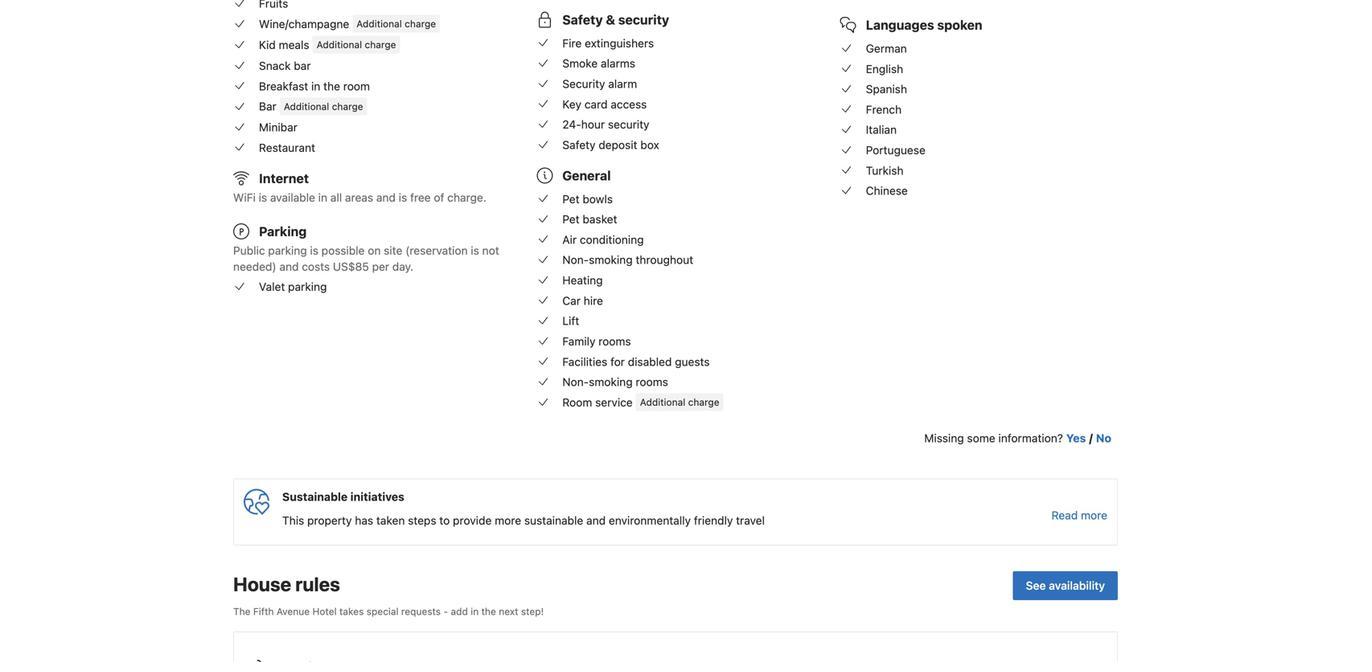 Task type: describe. For each thing, give the bounding box(es) containing it.
smoking for throughout
[[589, 253, 633, 267]]

portuguese
[[866, 144, 926, 157]]

hotel
[[312, 606, 337, 618]]

kid
[[259, 38, 276, 51]]

security alarm
[[562, 77, 637, 90]]

smoking for rooms
[[589, 376, 633, 389]]

internet
[[259, 171, 309, 186]]

0 horizontal spatial the
[[323, 79, 340, 93]]

of
[[434, 191, 444, 204]]

house
[[233, 573, 291, 596]]

24-hour security
[[562, 118, 649, 131]]

read more
[[1052, 509, 1107, 522]]

read
[[1052, 509, 1078, 522]]

parking for valet
[[288, 280, 327, 294]]

areas
[[345, 191, 373, 204]]

languages spoken
[[866, 17, 982, 33]]

is left not
[[471, 244, 479, 257]]

wifi
[[233, 191, 256, 204]]

1 horizontal spatial and
[[376, 191, 396, 204]]

0 horizontal spatial rooms
[[599, 335, 631, 348]]

missing some information? yes / no
[[924, 432, 1111, 445]]

car hire
[[562, 294, 603, 307]]

possible
[[321, 244, 365, 257]]

card
[[584, 98, 608, 111]]

family
[[562, 335, 595, 348]]

charge inside room service additional charge
[[688, 397, 719, 408]]

sustainable
[[524, 514, 583, 527]]

no button
[[1096, 431, 1111, 447]]

24-
[[562, 118, 581, 131]]

provide
[[453, 514, 492, 527]]

key
[[562, 98, 581, 111]]

english
[[866, 62, 903, 75]]

wifi is available in all areas and is free of charge.
[[233, 191, 486, 204]]

security
[[562, 77, 605, 90]]

languages
[[866, 17, 934, 33]]

this property has taken steps to provide more sustainable and environmentally friendly travel
[[282, 514, 765, 527]]

2 vertical spatial in
[[471, 606, 479, 618]]

taken
[[376, 514, 405, 527]]

smoke
[[562, 57, 598, 70]]

facilities
[[562, 355, 607, 369]]

chinese
[[866, 184, 908, 198]]

0 horizontal spatial more
[[495, 514, 521, 527]]

/
[[1089, 432, 1093, 445]]

air
[[562, 233, 577, 246]]

pet for pet bowls
[[562, 192, 580, 206]]

bowls
[[583, 192, 613, 206]]

see availability
[[1026, 579, 1105, 593]]

access
[[611, 98, 647, 111]]

service
[[595, 396, 633, 409]]

bar
[[259, 100, 276, 113]]

initiatives
[[350, 491, 404, 504]]

per
[[372, 260, 389, 273]]

property
[[307, 514, 352, 527]]

family rooms
[[562, 335, 631, 348]]

room service additional charge
[[562, 396, 719, 409]]

wine/champagne additional charge
[[259, 17, 436, 31]]

turkish
[[866, 164, 904, 177]]

add
[[451, 606, 468, 618]]

throughout
[[636, 253, 693, 267]]

additional inside room service additional charge
[[640, 397, 685, 408]]

general
[[562, 168, 611, 183]]

disabled
[[628, 355, 672, 369]]

is up 'costs'
[[310, 244, 318, 257]]

more inside button
[[1081, 509, 1107, 522]]

sustainable
[[282, 491, 348, 504]]

available
[[270, 191, 315, 204]]

fifth
[[253, 606, 274, 618]]

breakfast in the room
[[259, 79, 370, 93]]

conditioning
[[580, 233, 644, 246]]

parking
[[259, 224, 307, 239]]

breakfast
[[259, 79, 308, 93]]

additional inside kid meals additional charge
[[317, 39, 362, 50]]

minibar
[[259, 121, 297, 134]]

spanish
[[866, 82, 907, 96]]

house rules
[[233, 573, 340, 596]]

this
[[282, 514, 304, 527]]

parking for public
[[268, 244, 307, 257]]

yes button
[[1066, 431, 1086, 447]]

kid meals additional charge
[[259, 38, 396, 51]]

german
[[866, 42, 907, 55]]

room
[[562, 396, 592, 409]]

is right wifi
[[259, 191, 267, 204]]

&
[[606, 12, 615, 27]]



Task type: locate. For each thing, give the bounding box(es) containing it.
yes
[[1066, 432, 1086, 445]]

us$85
[[333, 260, 369, 273]]

in up bar additional charge on the left of page
[[311, 79, 320, 93]]

hire
[[584, 294, 603, 307]]

(reservation
[[405, 244, 468, 257]]

1 vertical spatial rooms
[[636, 376, 668, 389]]

see availability button
[[1013, 572, 1118, 601]]

additional down the disabled
[[640, 397, 685, 408]]

1 horizontal spatial rooms
[[636, 376, 668, 389]]

2 smoking from the top
[[589, 376, 633, 389]]

public parking is possible on site (reservation is not needed) and costs us$85 per day.
[[233, 244, 499, 273]]

2 non- from the top
[[562, 376, 589, 389]]

charge inside wine/champagne additional charge
[[405, 18, 436, 29]]

heating
[[562, 274, 603, 287]]

fire extinguishers
[[562, 36, 654, 50]]

1 vertical spatial non-
[[562, 376, 589, 389]]

bar
[[294, 59, 311, 72]]

smoke alarms
[[562, 57, 635, 70]]

0 vertical spatial security
[[618, 12, 669, 27]]

availability
[[1049, 579, 1105, 593]]

to
[[439, 514, 450, 527]]

2 horizontal spatial and
[[586, 514, 606, 527]]

and up valet parking
[[279, 260, 299, 273]]

2 pet from the top
[[562, 213, 580, 226]]

in left all
[[318, 191, 327, 204]]

safety deposit box
[[562, 138, 659, 152]]

free
[[410, 191, 431, 204]]

alarm
[[608, 77, 637, 90]]

1 pet from the top
[[562, 192, 580, 206]]

for
[[610, 355, 625, 369]]

security down access
[[608, 118, 649, 131]]

0 vertical spatial and
[[376, 191, 396, 204]]

additional down breakfast in the room
[[284, 101, 329, 112]]

additional inside bar additional charge
[[284, 101, 329, 112]]

0 vertical spatial smoking
[[589, 253, 633, 267]]

more right "provide"
[[495, 514, 521, 527]]

pet bowls
[[562, 192, 613, 206]]

smoking down the conditioning
[[589, 253, 633, 267]]

steps
[[408, 514, 436, 527]]

and right areas
[[376, 191, 396, 204]]

security
[[618, 12, 669, 27], [608, 118, 649, 131]]

step!
[[521, 606, 544, 618]]

1 vertical spatial security
[[608, 118, 649, 131]]

rules
[[295, 573, 340, 596]]

0 vertical spatial pet
[[562, 192, 580, 206]]

facilities for disabled guests
[[562, 355, 710, 369]]

all
[[330, 191, 342, 204]]

1 vertical spatial pet
[[562, 213, 580, 226]]

snack
[[259, 59, 291, 72]]

1 vertical spatial safety
[[562, 138, 596, 152]]

smoking
[[589, 253, 633, 267], [589, 376, 633, 389]]

0 vertical spatial parking
[[268, 244, 307, 257]]

additional down wine/champagne additional charge
[[317, 39, 362, 50]]

parking inside public parking is possible on site (reservation is not needed) and costs us$85 per day.
[[268, 244, 307, 257]]

not
[[482, 244, 499, 257]]

needed)
[[233, 260, 276, 273]]

lift
[[562, 315, 579, 328]]

pet
[[562, 192, 580, 206], [562, 213, 580, 226]]

0 vertical spatial non-
[[562, 253, 589, 267]]

public
[[233, 244, 265, 257]]

parking
[[268, 244, 307, 257], [288, 280, 327, 294]]

italian
[[866, 123, 897, 136]]

on
[[368, 244, 381, 257]]

0 vertical spatial rooms
[[599, 335, 631, 348]]

some
[[967, 432, 995, 445]]

pet up the air in the left of the page
[[562, 213, 580, 226]]

1 smoking from the top
[[589, 253, 633, 267]]

safety for safety deposit box
[[562, 138, 596, 152]]

is
[[259, 191, 267, 204], [399, 191, 407, 204], [310, 244, 318, 257], [471, 244, 479, 257]]

additional inside wine/champagne additional charge
[[356, 18, 402, 29]]

site
[[384, 244, 402, 257]]

charge inside bar additional charge
[[332, 101, 363, 112]]

1 horizontal spatial more
[[1081, 509, 1107, 522]]

2 vertical spatial and
[[586, 514, 606, 527]]

security for safety & security
[[618, 12, 669, 27]]

0 vertical spatial in
[[311, 79, 320, 93]]

rooms down the disabled
[[636, 376, 668, 389]]

the left "room"
[[323, 79, 340, 93]]

special
[[366, 606, 399, 618]]

the
[[233, 606, 251, 618]]

pet basket
[[562, 213, 617, 226]]

valet
[[259, 280, 285, 294]]

additional
[[356, 18, 402, 29], [317, 39, 362, 50], [284, 101, 329, 112], [640, 397, 685, 408]]

1 horizontal spatial the
[[481, 606, 496, 618]]

is left free
[[399, 191, 407, 204]]

restaurant
[[259, 141, 315, 154]]

1 vertical spatial smoking
[[589, 376, 633, 389]]

non- up 'room'
[[562, 376, 589, 389]]

0 vertical spatial safety
[[562, 12, 603, 27]]

friendly
[[694, 514, 733, 527]]

meals
[[279, 38, 309, 51]]

in right add
[[471, 606, 479, 618]]

non- for non-smoking rooms
[[562, 376, 589, 389]]

sustainable initiatives
[[282, 491, 404, 504]]

extinguishers
[[585, 36, 654, 50]]

rooms up for
[[599, 335, 631, 348]]

1 vertical spatial parking
[[288, 280, 327, 294]]

1 vertical spatial in
[[318, 191, 327, 204]]

more right read
[[1081, 509, 1107, 522]]

travel
[[736, 514, 765, 527]]

french
[[866, 103, 902, 116]]

2 safety from the top
[[562, 138, 596, 152]]

environmentally
[[609, 514, 691, 527]]

missing
[[924, 432, 964, 445]]

basket
[[583, 213, 617, 226]]

deposit
[[599, 138, 637, 152]]

pet for pet basket
[[562, 213, 580, 226]]

security for 24-hour security
[[608, 118, 649, 131]]

additional up kid meals additional charge
[[356, 18, 402, 29]]

air conditioning
[[562, 233, 644, 246]]

safety down 24-
[[562, 138, 596, 152]]

and
[[376, 191, 396, 204], [279, 260, 299, 273], [586, 514, 606, 527]]

1 non- from the top
[[562, 253, 589, 267]]

wine/champagne
[[259, 17, 349, 31]]

non- for non-smoking throughout
[[562, 253, 589, 267]]

hour
[[581, 118, 605, 131]]

charge.
[[447, 191, 486, 204]]

and inside public parking is possible on site (reservation is not needed) and costs us$85 per day.
[[279, 260, 299, 273]]

parking down 'costs'
[[288, 280, 327, 294]]

takes
[[339, 606, 364, 618]]

and right sustainable
[[586, 514, 606, 527]]

non- down the air in the left of the page
[[562, 253, 589, 267]]

day.
[[392, 260, 413, 273]]

0 horizontal spatial and
[[279, 260, 299, 273]]

1 vertical spatial and
[[279, 260, 299, 273]]

1 vertical spatial the
[[481, 606, 496, 618]]

avenue
[[277, 606, 310, 618]]

car
[[562, 294, 581, 307]]

the left next
[[481, 606, 496, 618]]

safety for safety & security
[[562, 12, 603, 27]]

charge inside kid meals additional charge
[[365, 39, 396, 50]]

security right & on the top of the page
[[618, 12, 669, 27]]

safety up fire
[[562, 12, 603, 27]]

smoking up service
[[589, 376, 633, 389]]

1 safety from the top
[[562, 12, 603, 27]]

the fifth avenue hotel takes special requests - add in the next step!
[[233, 606, 544, 618]]

valet parking
[[259, 280, 327, 294]]

safety
[[562, 12, 603, 27], [562, 138, 596, 152]]

parking down parking
[[268, 244, 307, 257]]

0 vertical spatial the
[[323, 79, 340, 93]]

bar additional charge
[[259, 100, 363, 113]]

next
[[499, 606, 518, 618]]

box
[[640, 138, 659, 152]]

more
[[1081, 509, 1107, 522], [495, 514, 521, 527]]

pet left bowls
[[562, 192, 580, 206]]



Task type: vqa. For each thing, say whether or not it's contained in the screenshot.
the topmost security
yes



